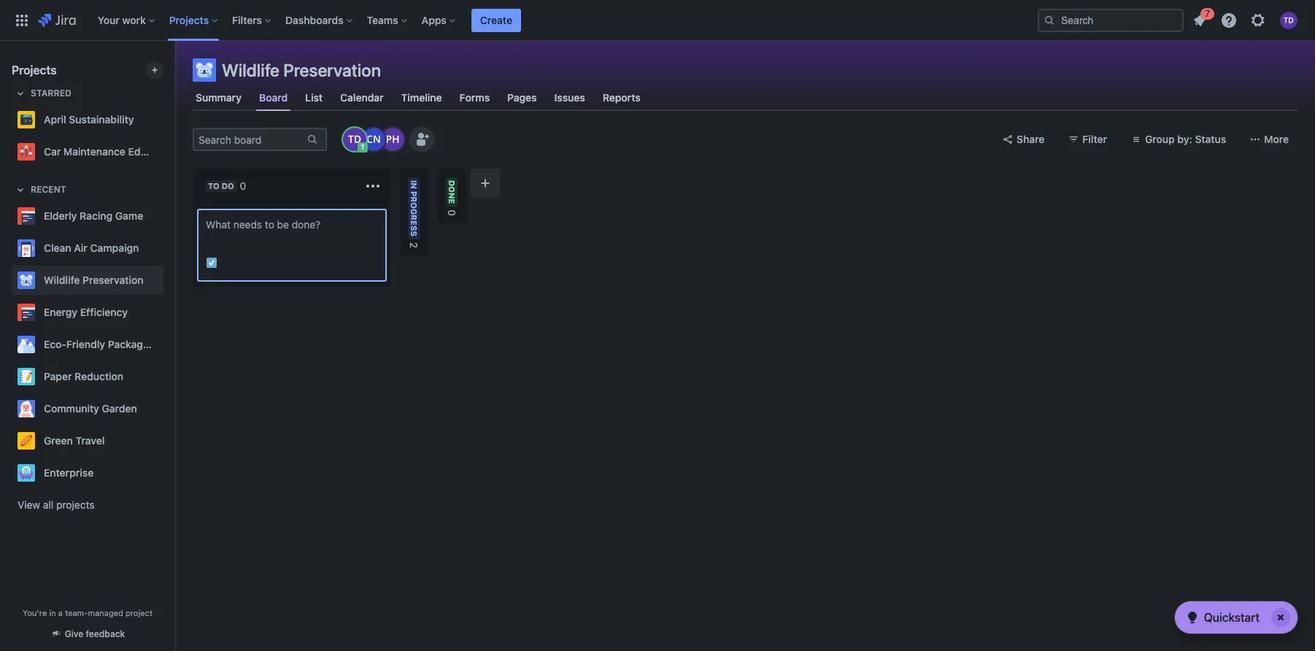 Task type: locate. For each thing, give the bounding box(es) containing it.
2
[[408, 242, 421, 248]]

i n p r o g r e s s 2
[[408, 180, 421, 248]]

s
[[410, 226, 419, 231], [410, 231, 419, 237]]

you're in a team-managed project
[[23, 608, 153, 618]]

n
[[410, 183, 419, 189], [448, 193, 457, 199]]

5 add to starred image from the top
[[159, 432, 177, 450]]

your
[[98, 14, 120, 26]]

projects up collapse starred projects icon
[[12, 64, 57, 77]]

community
[[44, 402, 99, 415]]

0 horizontal spatial 0
[[240, 180, 246, 192]]

e inside i n p r o g r e s s 2
[[410, 221, 419, 226]]

feedback
[[86, 629, 125, 640]]

n down d
[[448, 193, 457, 199]]

1 horizontal spatial projects
[[169, 14, 209, 26]]

projects right work
[[169, 14, 209, 26]]

your work button
[[93, 8, 160, 32]]

r up g
[[410, 197, 419, 202]]

1 vertical spatial wildlife preservation
[[44, 274, 144, 286]]

0 vertical spatial expand image
[[443, 216, 461, 234]]

education
[[128, 145, 176, 158]]

apps
[[422, 14, 447, 26]]

to
[[208, 181, 220, 191]]

view all projects link
[[12, 492, 164, 519]]

0 horizontal spatial wildlife
[[44, 274, 80, 286]]

add to starred image for enterprise
[[159, 464, 177, 482]]

april sustainability
[[44, 113, 134, 126]]

board
[[259, 91, 288, 104]]

expand image
[[443, 216, 461, 234], [405, 248, 423, 266]]

your profile and settings image
[[1281, 11, 1298, 29]]

i
[[410, 180, 419, 183]]

starred
[[31, 88, 71, 99]]

1 vertical spatial e
[[410, 221, 419, 226]]

0 horizontal spatial projects
[[12, 64, 57, 77]]

banner
[[0, 0, 1316, 41]]

elderly
[[44, 210, 77, 222]]

0 right do
[[240, 180, 246, 192]]

view all projects
[[18, 499, 95, 511]]

3 add to starred image from the top
[[159, 400, 177, 418]]

0 horizontal spatial e
[[410, 221, 419, 226]]

projects
[[169, 14, 209, 26], [12, 64, 57, 77]]

1 horizontal spatial expand image
[[443, 216, 461, 234]]

car maintenance education
[[44, 145, 176, 158]]

column actions menu image
[[364, 177, 382, 195]]

wildlife preservation down clean air campaign
[[44, 274, 144, 286]]

0 vertical spatial o
[[448, 186, 457, 193]]

clean air campaign
[[44, 242, 139, 254]]

dashboards button
[[281, 8, 358, 32]]

expand image down g
[[405, 248, 423, 266]]

wildlife up board
[[222, 60, 280, 80]]

1 horizontal spatial n
[[448, 193, 457, 199]]

you're
[[23, 608, 47, 618]]

timeline
[[401, 91, 442, 104]]

1 add to starred image from the top
[[159, 207, 177, 225]]

calendar link
[[337, 85, 387, 111]]

game
[[115, 210, 143, 222]]

preservation
[[283, 60, 381, 80], [83, 274, 144, 286]]

1 vertical spatial r
[[410, 215, 419, 221]]

1 horizontal spatial 0
[[446, 210, 459, 216]]

e down g
[[410, 221, 419, 226]]

0 vertical spatial 0
[[240, 180, 246, 192]]

more
[[1265, 133, 1290, 145]]

0 down d
[[446, 210, 459, 216]]

0 horizontal spatial o
[[410, 202, 419, 209]]

1 horizontal spatial wildlife preservation
[[222, 60, 381, 80]]

4 add to starred image from the top
[[159, 368, 177, 386]]

payton hansen image
[[381, 128, 405, 151]]

give feedback button
[[41, 622, 134, 646]]

projects
[[56, 499, 95, 511]]

1 vertical spatial preservation
[[83, 274, 144, 286]]

expand image for 0
[[443, 216, 461, 234]]

1 horizontal spatial e
[[448, 199, 457, 204]]

remove from starred image
[[159, 143, 177, 161]]

wildlife
[[222, 60, 280, 80], [44, 274, 80, 286]]

banner containing your work
[[0, 0, 1316, 41]]

recent
[[31, 184, 66, 195]]

help image
[[1221, 11, 1239, 29]]

1 add to starred image from the top
[[159, 240, 177, 257]]

e down d
[[448, 199, 457, 204]]

projects button
[[165, 8, 224, 32]]

to do 0
[[208, 180, 246, 192]]

efficiency
[[80, 306, 128, 318]]

1 r from the top
[[410, 197, 419, 202]]

car
[[44, 145, 61, 158]]

check image
[[1184, 609, 1202, 627]]

n inside d o n e 0
[[448, 193, 457, 199]]

o inside d o n e 0
[[448, 186, 457, 193]]

1 vertical spatial expand image
[[405, 248, 423, 266]]

1 horizontal spatial o
[[448, 186, 457, 193]]

0 vertical spatial preservation
[[283, 60, 381, 80]]

0 vertical spatial r
[[410, 197, 419, 202]]

1 horizontal spatial wildlife
[[222, 60, 280, 80]]

add to starred image for wildlife preservation
[[159, 272, 177, 289]]

settings image
[[1250, 11, 1268, 29]]

0 vertical spatial projects
[[169, 14, 209, 26]]

0 vertical spatial e
[[448, 199, 457, 204]]

0 horizontal spatial preservation
[[83, 274, 144, 286]]

0 vertical spatial n
[[410, 183, 419, 189]]

pages
[[508, 91, 537, 104]]

r
[[410, 197, 419, 202], [410, 215, 419, 221]]

green
[[44, 435, 73, 447]]

sustainability
[[69, 113, 134, 126]]

filter button
[[1060, 128, 1117, 151]]

jira image
[[38, 11, 76, 29], [38, 11, 76, 29]]

all
[[43, 499, 54, 511]]

preservation down campaign
[[83, 274, 144, 286]]

wildlife up energy
[[44, 274, 80, 286]]

0 vertical spatial wildlife
[[222, 60, 280, 80]]

s up 2
[[410, 231, 419, 237]]

friendly
[[66, 338, 105, 351]]

add to starred image
[[159, 207, 177, 225], [159, 304, 177, 321], [159, 336, 177, 353], [159, 368, 177, 386], [159, 432, 177, 450]]

calendar
[[340, 91, 384, 104]]

2 r from the top
[[410, 215, 419, 221]]

forms link
[[457, 85, 493, 111]]

wildlife preservation up the list
[[222, 60, 381, 80]]

add to starred image
[[159, 240, 177, 257], [159, 272, 177, 289], [159, 400, 177, 418], [159, 464, 177, 482]]

1 vertical spatial wildlife
[[44, 274, 80, 286]]

1 vertical spatial n
[[448, 193, 457, 199]]

0 horizontal spatial expand image
[[405, 248, 423, 266]]

3 add to starred image from the top
[[159, 336, 177, 353]]

o down p
[[410, 202, 419, 209]]

collapse recent projects image
[[12, 181, 29, 199]]

0 horizontal spatial wildlife preservation
[[44, 274, 144, 286]]

preservation up the list
[[283, 60, 381, 80]]

share button
[[994, 128, 1054, 151]]

car maintenance education link
[[12, 137, 176, 167]]

4 add to starred image from the top
[[159, 464, 177, 482]]

0 horizontal spatial n
[[410, 183, 419, 189]]

wildlife preservation
[[222, 60, 381, 80], [44, 274, 144, 286]]

expand image right i n p r o g r e s s 2
[[443, 216, 461, 234]]

tab list containing board
[[184, 85, 1307, 111]]

paper reduction link
[[12, 362, 158, 391]]

1 vertical spatial 0
[[446, 210, 459, 216]]

1 s from the top
[[410, 226, 419, 231]]

pages link
[[505, 85, 540, 111]]

more button
[[1242, 128, 1298, 151]]

dashboards
[[286, 14, 344, 26]]

summary link
[[193, 85, 245, 111]]

2 add to starred image from the top
[[159, 304, 177, 321]]

o right p
[[448, 186, 457, 193]]

forms
[[460, 91, 490, 104]]

create
[[480, 14, 513, 26]]

primary element
[[9, 0, 1038, 41]]

1 vertical spatial o
[[410, 202, 419, 209]]

view
[[18, 499, 40, 511]]

a
[[58, 608, 63, 618]]

s down g
[[410, 226, 419, 231]]

What needs to be done? - Press the "Enter" key to submit or the "Escape" key to cancel. text field
[[206, 218, 378, 247]]

tab list
[[184, 85, 1307, 111]]

clean air campaign link
[[12, 234, 158, 263]]

add to starred image for green travel
[[159, 432, 177, 450]]

d
[[448, 180, 457, 186]]

n up p
[[410, 183, 419, 189]]

filters button
[[228, 8, 277, 32]]

2 add to starred image from the top
[[159, 272, 177, 289]]

r down p
[[410, 215, 419, 221]]



Task type: vqa. For each thing, say whether or not it's contained in the screenshot.
Group by
no



Task type: describe. For each thing, give the bounding box(es) containing it.
maintenance
[[63, 145, 126, 158]]

add to starred image for clean air campaign
[[159, 240, 177, 257]]

share
[[1017, 133, 1045, 145]]

filters
[[232, 14, 262, 26]]

wildlife inside 'link'
[[44, 274, 80, 286]]

community garden
[[44, 402, 137, 415]]

eco-friendly packaging link
[[12, 330, 158, 359]]

community garden link
[[12, 394, 158, 424]]

energy
[[44, 306, 78, 318]]

quickstart
[[1205, 611, 1260, 624]]

task image
[[206, 257, 218, 269]]

create button
[[472, 8, 521, 32]]

teams
[[367, 14, 399, 26]]

eco-friendly packaging
[[44, 338, 158, 351]]

search image
[[1044, 14, 1056, 26]]

enterprise link
[[12, 459, 158, 488]]

in
[[49, 608, 56, 618]]

filter
[[1083, 133, 1108, 145]]

sidebar navigation image
[[159, 58, 191, 88]]

collapse starred projects image
[[12, 85, 29, 102]]

energy efficiency link
[[12, 298, 158, 327]]

expand image for o
[[405, 248, 423, 266]]

managed
[[88, 608, 123, 618]]

list
[[305, 91, 323, 104]]

group by: status
[[1146, 133, 1227, 145]]

dismiss quickstart image
[[1270, 606, 1293, 630]]

apps button
[[417, 8, 461, 32]]

travel
[[76, 435, 105, 447]]

by:
[[1178, 133, 1193, 145]]

paper
[[44, 370, 72, 383]]

reduction
[[75, 370, 124, 383]]

group
[[1146, 133, 1176, 145]]

Search board text field
[[194, 129, 305, 150]]

campaign
[[90, 242, 139, 254]]

april sustainability link
[[12, 105, 158, 134]]

green travel link
[[12, 426, 158, 456]]

d o n e 0
[[446, 180, 459, 216]]

o inside i n p r o g r e s s 2
[[410, 202, 419, 209]]

1 horizontal spatial preservation
[[283, 60, 381, 80]]

preservation inside 'link'
[[83, 274, 144, 286]]

notifications image
[[1192, 11, 1209, 29]]

appswitcher icon image
[[13, 11, 31, 29]]

cara nguyen image
[[362, 128, 386, 151]]

quickstart button
[[1176, 602, 1298, 634]]

air
[[74, 242, 88, 254]]

clean
[[44, 242, 71, 254]]

create project image
[[149, 64, 161, 76]]

e inside d o n e 0
[[448, 199, 457, 204]]

0 vertical spatial wildlife preservation
[[222, 60, 381, 80]]

elderly racing game link
[[12, 202, 158, 231]]

give feedback
[[65, 629, 125, 640]]

april
[[44, 113, 66, 126]]

summary
[[196, 91, 242, 104]]

garden
[[102, 402, 137, 415]]

n inside i n p r o g r e s s 2
[[410, 183, 419, 189]]

Search field
[[1038, 8, 1185, 32]]

your work
[[98, 14, 146, 26]]

elderly racing game
[[44, 210, 143, 222]]

add to starred image for energy efficiency
[[159, 304, 177, 321]]

list link
[[302, 85, 326, 111]]

project
[[126, 608, 153, 618]]

enterprise
[[44, 467, 94, 479]]

wildlife preservation inside 'link'
[[44, 274, 144, 286]]

eco-
[[44, 338, 66, 351]]

projects inside "dropdown button"
[[169, 14, 209, 26]]

team-
[[65, 608, 88, 618]]

g
[[410, 209, 419, 215]]

add to starred image for eco-friendly packaging
[[159, 336, 177, 353]]

issues link
[[552, 85, 588, 111]]

packaging
[[108, 338, 158, 351]]

issues
[[555, 91, 586, 104]]

remove from starred image
[[159, 111, 177, 129]]

add to starred image for community garden
[[159, 400, 177, 418]]

give
[[65, 629, 83, 640]]

wildlife preservation link
[[12, 266, 158, 295]]

reports link
[[600, 85, 644, 111]]

racing
[[80, 210, 113, 222]]

tariq douglas image
[[343, 128, 367, 151]]

2 s from the top
[[410, 231, 419, 237]]

paper reduction
[[44, 370, 124, 383]]

teams button
[[363, 8, 413, 32]]

reports
[[603, 91, 641, 104]]

1 vertical spatial projects
[[12, 64, 57, 77]]

timeline link
[[398, 85, 445, 111]]

work
[[122, 14, 146, 26]]

do
[[222, 181, 234, 191]]

status
[[1196, 133, 1227, 145]]

add to starred image for paper reduction
[[159, 368, 177, 386]]

add to starred image for elderly racing game
[[159, 207, 177, 225]]

add people image
[[413, 131, 431, 148]]

7
[[1206, 8, 1211, 19]]



